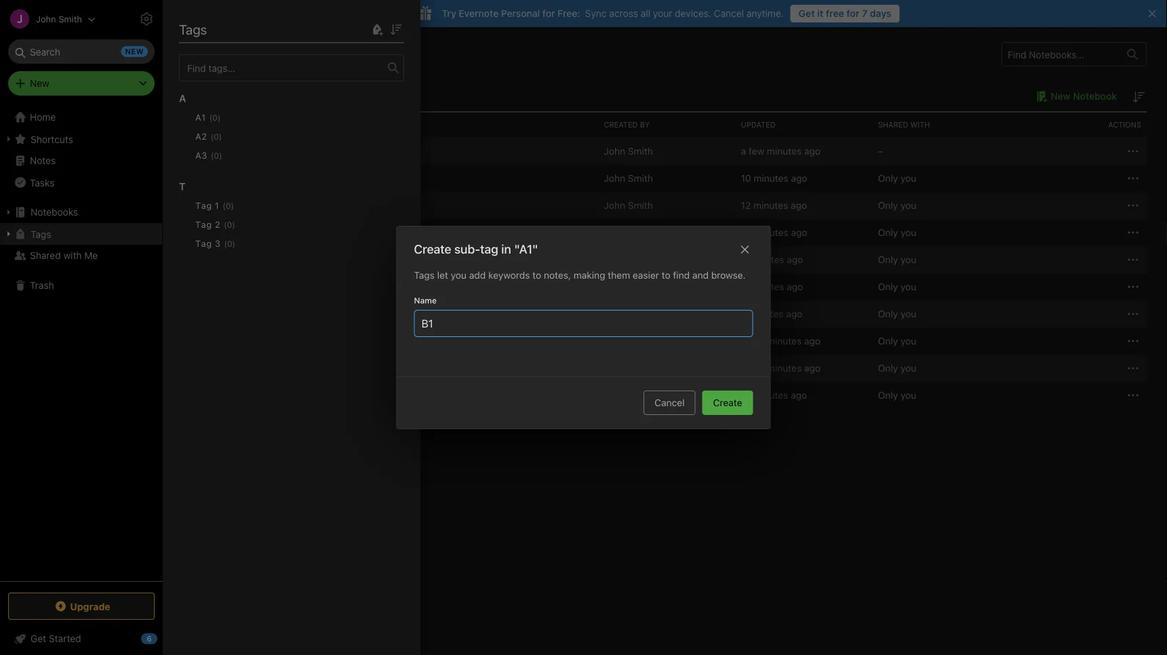 Task type: describe. For each thing, give the bounding box(es) containing it.
shared with me
[[30, 250, 98, 261]]

you for note 4 row
[[901, 254, 916, 265]]

minutes for note 5 row at the top
[[749, 281, 784, 292]]

8 for note 5 row at the top
[[741, 281, 747, 292]]

tags let you add keywords to notes, making them easier to find and browse.
[[414, 270, 746, 281]]

8 for note 4 row
[[741, 254, 747, 265]]

john for things to do row
[[604, 390, 625, 401]]

3 for note
[[249, 227, 255, 238]]

only you for note 7 row
[[878, 308, 916, 319]]

john for note 8 row
[[604, 335, 625, 347]]

smith for things to do row
[[628, 390, 653, 401]]

) inside tag 2 ( 0 )
[[232, 220, 235, 230]]

a few minutes ago for first notebook row at the top of the page
[[741, 145, 821, 157]]

tag for tag 1
[[195, 200, 212, 211]]

and
[[692, 270, 709, 281]]

smith for first notebook row at the top of the page
[[628, 145, 653, 157]]

expand notebooks image
[[3, 207, 14, 218]]

2 horizontal spatial tags
[[414, 270, 435, 281]]

cancel inside button
[[655, 397, 685, 408]]

it
[[817, 8, 823, 19]]

0 inside tag 1 ( 0 )
[[226, 201, 231, 211]]

a3 ( 0 )
[[195, 150, 222, 160]]

only you for note 5 row at the top
[[878, 281, 916, 292]]

minutes for note 2 row
[[753, 200, 788, 211]]

ago inside note 8 row
[[804, 335, 821, 347]]

ago for note 2 row
[[791, 200, 807, 211]]

only you for note 1 row
[[878, 173, 916, 184]]

keywords
[[488, 270, 530, 281]]

expand tags image
[[3, 229, 14, 239]]

all
[[641, 8, 650, 19]]

create for create
[[713, 397, 742, 408]]

minutes for things to do row
[[753, 390, 788, 401]]

created by button
[[598, 113, 736, 137]]

1 notebook
[[183, 90, 236, 102]]

few for note 8 row
[[749, 335, 764, 347]]

try evernote personal for free: sync across all your devices. cancel anytime.
[[442, 8, 784, 19]]

easier
[[633, 270, 659, 281]]

tag for tag 2
[[195, 219, 212, 230]]

0 vertical spatial cancel
[[714, 8, 744, 19]]

a few minutes ago for note 8 row
[[741, 335, 821, 347]]

7 inside row
[[741, 308, 746, 319]]

john for note 2 row
[[604, 200, 625, 211]]

minutes inside note 9 'row'
[[767, 362, 802, 374]]

ago for note 7 row
[[786, 308, 802, 319]]

only for note 2 row
[[878, 200, 898, 211]]

0 inside tag 2 ( 0 )
[[227, 220, 232, 230]]

you for note 7 row
[[901, 308, 916, 319]]

note 2 row
[[183, 192, 1147, 219]]

note 8 row
[[183, 328, 1147, 355]]

with
[[911, 120, 930, 129]]

you for note 2 row
[[901, 200, 916, 211]]

2 to from the left
[[662, 270, 671, 281]]

tags button
[[0, 223, 162, 245]]

get
[[799, 8, 815, 19]]

7 inside button
[[862, 8, 868, 19]]

note 1 row
[[183, 165, 1147, 192]]

1 horizontal spatial tags
[[179, 21, 207, 37]]

let
[[437, 270, 448, 281]]

( inside tag 2 ( 0 )
[[224, 220, 227, 230]]

john for first notebook row at the top of the page
[[604, 145, 625, 157]]

add
[[469, 270, 486, 281]]

–
[[878, 145, 883, 157]]

shared
[[878, 120, 908, 129]]

shared with me link
[[0, 245, 162, 267]]

your
[[653, 8, 672, 19]]

settings image
[[138, 11, 155, 27]]

john smith for note 7 row
[[604, 308, 653, 319]]

trash link
[[0, 275, 162, 296]]

john smith for note 5 row at the top
[[604, 281, 653, 292]]

cancel button
[[644, 391, 695, 415]]

across
[[609, 8, 638, 19]]

0 inside tag 3 ( 0 )
[[227, 239, 232, 249]]

tag for tag 3
[[195, 238, 212, 249]]

tree containing home
[[0, 106, 163, 581]]

notebook
[[1073, 91, 1117, 102]]

0 inside a3 ( 0 )
[[214, 151, 219, 160]]

notes link
[[0, 150, 162, 172]]

get it free for 7 days
[[799, 8, 891, 19]]

minutes for note 7 row
[[749, 308, 784, 319]]

tag 1 ( 0 )
[[195, 200, 234, 211]]

only you for note 8 row
[[878, 335, 916, 347]]

try
[[442, 8, 456, 19]]

evernote
[[459, 8, 499, 19]]

first notebook row
[[183, 138, 1147, 165]]

days
[[870, 8, 891, 19]]

john smith for 'note 3' row
[[604, 227, 653, 238]]

arrow image
[[189, 143, 205, 159]]

( inside a3 ( 0 )
[[211, 151, 214, 160]]

only for 'note 3' row
[[878, 227, 898, 238]]

only you for note 2 row
[[878, 200, 916, 211]]

ago inside note 9 'row'
[[804, 362, 821, 374]]

free:
[[558, 8, 580, 19]]

title button
[[183, 113, 598, 137]]

10 minutes ago for note 1 row
[[741, 173, 807, 184]]

note 5 row
[[183, 273, 1147, 300]]

ago for note 1 row
[[791, 173, 807, 184]]

shortcuts button
[[0, 128, 162, 150]]

"a1"
[[514, 242, 538, 256]]

sync
[[585, 8, 607, 19]]

notebook
[[190, 90, 236, 102]]

a3
[[195, 150, 207, 160]]

tags inside button
[[31, 228, 51, 240]]

for for free:
[[542, 8, 555, 19]]

only for note 8 row
[[878, 335, 898, 347]]

only you for note 4 row
[[878, 254, 916, 265]]

shortcuts
[[31, 133, 73, 145]]

for for 7
[[847, 8, 860, 19]]

Find Notebooks… text field
[[1002, 43, 1119, 65]]

1 horizontal spatial notebooks
[[183, 46, 248, 62]]

browse.
[[711, 270, 746, 281]]

making
[[574, 270, 605, 281]]

tag 2 ( 0 )
[[195, 219, 235, 230]]

a2
[[195, 131, 207, 141]]

free
[[826, 8, 844, 19]]

7 minutes ago
[[741, 308, 802, 319]]

john for note 1 row
[[604, 173, 625, 184]]

create new tag image
[[369, 21, 385, 38]]

( inside a2 ( 0 )
[[211, 132, 214, 141]]

1 inside notebooks element
[[183, 90, 188, 102]]

home link
[[0, 106, 163, 128]]

t
[[179, 180, 185, 192]]

only for things to do row
[[878, 390, 898, 401]]

notebooks element
[[163, 27, 1167, 655]]

12 for note 2 row
[[741, 200, 751, 211]]

3 for tag
[[215, 238, 221, 249]]

row group inside notebooks element
[[183, 138, 1147, 409]]

actions
[[1108, 120, 1141, 129]]

) inside a3 ( 0 )
[[219, 151, 222, 160]]

only you for note 9 'row' at the bottom of page
[[878, 362, 916, 374]]

) inside tag 1 ( 0 )
[[231, 201, 234, 211]]

new notebook button
[[1032, 88, 1117, 104]]

shared
[[30, 250, 61, 261]]

8 minutes ago for note 4 row
[[741, 254, 803, 265]]

( inside tag 3 ( 0 )
[[224, 239, 227, 249]]

minutes for 'note 3' row
[[754, 227, 788, 238]]

ago for note 4 row
[[787, 254, 803, 265]]

tasks button
[[0, 172, 162, 193]]

row group containing a
[[179, 81, 415, 273]]

name
[[414, 296, 437, 305]]

smith for note 5 row at the top
[[628, 281, 653, 292]]

minutes inside note 8 row
[[767, 335, 802, 347]]



Task type: locate. For each thing, give the bounding box(es) containing it.
to left find
[[662, 270, 671, 281]]

6 only from the top
[[878, 308, 898, 319]]

them
[[608, 270, 630, 281]]

new for new
[[30, 78, 49, 89]]

9 only from the top
[[878, 390, 898, 401]]

you for 'note 3' row
[[901, 227, 916, 238]]

ago inside note 4 row
[[787, 254, 803, 265]]

1 john smith from the top
[[604, 145, 653, 157]]

smith down note 1 row
[[628, 200, 653, 211]]

1 vertical spatial few
[[749, 335, 764, 347]]

notes
[[30, 155, 56, 166]]

0 right a3
[[214, 151, 219, 160]]

0 horizontal spatial 1
[[183, 90, 188, 102]]

a up the create button
[[741, 362, 746, 374]]

0 horizontal spatial tags
[[31, 228, 51, 240]]

john inside note 1 row
[[604, 173, 625, 184]]

only you inside note 5 row
[[878, 281, 916, 292]]

8 minutes ago inside note 5 row
[[741, 281, 803, 292]]

a for note 8 row
[[741, 335, 746, 347]]

10
[[741, 173, 751, 184], [741, 227, 751, 238]]

ago inside note 2 row
[[791, 200, 807, 211]]

0 vertical spatial 1
[[183, 90, 188, 102]]

3 tag from the top
[[195, 238, 212, 249]]

10 inside 'note 3' row
[[741, 227, 751, 238]]

2 tag from the top
[[195, 219, 212, 230]]

2 8 minutes ago from the top
[[741, 281, 803, 292]]

tag down tag 2 ( 0 )
[[195, 238, 212, 249]]

you inside note 5 row
[[901, 281, 916, 292]]

) inside a2 ( 0 )
[[219, 132, 222, 141]]

7 only you from the top
[[878, 335, 916, 347]]

you inside things to do row
[[901, 390, 916, 401]]

2 a few minutes ago from the top
[[741, 335, 821, 347]]

4 only from the top
[[878, 254, 898, 265]]

1 vertical spatial cancel
[[655, 397, 685, 408]]

new up actions button
[[1051, 91, 1071, 102]]

ago
[[804, 145, 821, 157], [791, 173, 807, 184], [791, 200, 807, 211], [791, 227, 807, 238], [787, 254, 803, 265], [787, 281, 803, 292], [786, 308, 802, 319], [804, 335, 821, 347], [804, 362, 821, 374], [791, 390, 807, 401]]

0 horizontal spatial create
[[414, 242, 451, 256]]

john for 'note 3' row
[[604, 227, 625, 238]]

3 inside 'button'
[[249, 227, 255, 238]]

new up home
[[30, 78, 49, 89]]

5 john smith from the top
[[604, 281, 653, 292]]

john smith inside note 8 row
[[604, 335, 653, 347]]

1 vertical spatial 12 minutes ago
[[741, 390, 807, 401]]

john inside note 8 row
[[604, 335, 625, 347]]

0
[[212, 113, 218, 122], [214, 132, 219, 141], [214, 151, 219, 160], [226, 201, 231, 211], [227, 220, 232, 230], [227, 239, 232, 249]]

6 smith from the top
[[628, 308, 653, 319]]

a inside note 8 row
[[741, 335, 746, 347]]

2 only you from the top
[[878, 200, 916, 211]]

2 vertical spatial a
[[741, 362, 746, 374]]

1 vertical spatial note
[[225, 227, 246, 238]]

minutes inside note 5 row
[[749, 281, 784, 292]]

12 for things to do row
[[741, 390, 751, 401]]

only inside 'note 3' row
[[878, 227, 898, 238]]

0 horizontal spatial to
[[533, 270, 541, 281]]

0 down note 2 button
[[227, 220, 232, 230]]

0 right a1
[[212, 113, 218, 122]]

8 only from the top
[[878, 362, 898, 374]]

only you inside note 7 row
[[878, 308, 916, 319]]

smith for note 8 row
[[628, 335, 653, 347]]

in
[[501, 242, 511, 256]]

0 inside a2 ( 0 )
[[214, 132, 219, 141]]

1 8 from the top
[[741, 254, 747, 265]]

created
[[604, 120, 638, 129]]

12 minutes ago for things to do row
[[741, 390, 807, 401]]

john smith for things to do row
[[604, 390, 653, 401]]

only inside note 8 row
[[878, 335, 898, 347]]

new notebook
[[1051, 91, 1117, 102]]

john for note 7 row
[[604, 308, 625, 319]]

3 down tag 2 ( 0 )
[[215, 238, 221, 249]]

1 up tag 2 ( 0 )
[[215, 200, 219, 211]]

8 only you from the top
[[878, 362, 916, 374]]

note 4 row
[[183, 246, 1147, 273]]

only for note 4 row
[[878, 254, 898, 265]]

2 for from the left
[[847, 8, 860, 19]]

only for note 9 'row' at the bottom of page
[[878, 362, 898, 374]]

0 vertical spatial 7
[[862, 8, 868, 19]]

1 horizontal spatial 7
[[862, 8, 868, 19]]

1 vertical spatial 8
[[741, 281, 747, 292]]

john for note 5 row at the top
[[604, 281, 625, 292]]

only
[[878, 173, 898, 184], [878, 200, 898, 211], [878, 227, 898, 238], [878, 254, 898, 265], [878, 281, 898, 292], [878, 308, 898, 319], [878, 335, 898, 347], [878, 362, 898, 374], [878, 390, 898, 401]]

2 8 from the top
[[741, 281, 747, 292]]

minutes inside note 4 row
[[749, 254, 784, 265]]

2 up tag 3 ( 0 ) at the left top of page
[[215, 219, 220, 230]]

john smith for note 1 row
[[604, 173, 653, 184]]

a few minutes ago inside note 8 row
[[741, 335, 821, 347]]

updated
[[741, 120, 776, 129]]

new for new notebook
[[1051, 91, 1071, 102]]

find
[[673, 270, 690, 281]]

title
[[189, 120, 209, 129]]

4 john smith from the top
[[604, 227, 653, 238]]

( down note 2 button
[[224, 220, 227, 230]]

0 vertical spatial 12 minutes ago
[[741, 200, 807, 211]]

for right 'free'
[[847, 8, 860, 19]]

you inside note 2 row
[[901, 200, 916, 211]]

a for note 9 'row' at the bottom of page
[[741, 362, 746, 374]]

1 horizontal spatial for
[[847, 8, 860, 19]]

10 minutes ago inside 'note 3' row
[[741, 227, 807, 238]]

0 horizontal spatial notebooks
[[31, 207, 78, 218]]

1 horizontal spatial new
[[1051, 91, 1071, 102]]

1 12 from the top
[[741, 200, 751, 211]]

7 only from the top
[[878, 335, 898, 347]]

) right a3
[[219, 151, 222, 160]]

tags
[[179, 21, 207, 37], [31, 228, 51, 240], [414, 270, 435, 281]]

note up note 3
[[225, 200, 246, 211]]

7
[[862, 8, 868, 19], [741, 308, 746, 319]]

you for note 5 row at the top
[[901, 281, 916, 292]]

note
[[225, 200, 246, 211], [225, 227, 246, 238]]

8 minutes ago up 7 minutes ago
[[741, 281, 803, 292]]

7 smith from the top
[[628, 335, 653, 347]]

you inside note 4 row
[[901, 254, 916, 265]]

( right the a2 at the top
[[211, 132, 214, 141]]

few inside note 9 'row'
[[749, 362, 764, 374]]

ago for 'note 3' row
[[791, 227, 807, 238]]

0 horizontal spatial 2
[[215, 219, 220, 230]]

8 down "browse."
[[741, 281, 747, 292]]

1 a from the top
[[741, 145, 746, 157]]

12 minutes ago
[[741, 200, 807, 211], [741, 390, 807, 401]]

0 vertical spatial a
[[741, 145, 746, 157]]

8 john from the top
[[604, 390, 625, 401]]

2 vertical spatial a few minutes ago
[[741, 362, 821, 374]]

) right a1
[[218, 113, 221, 122]]

0 vertical spatial 8
[[741, 254, 747, 265]]

2 for tag
[[215, 219, 220, 230]]

) down note 3
[[232, 239, 235, 249]]

john inside note 5 row
[[604, 281, 625, 292]]

2 inside note 2 button
[[249, 200, 254, 211]]

3 john from the top
[[604, 200, 625, 211]]

0 vertical spatial few
[[749, 145, 764, 157]]

you for things to do row
[[901, 390, 916, 401]]

a
[[741, 145, 746, 157], [741, 335, 746, 347], [741, 362, 746, 374]]

only for note 1 row
[[878, 173, 898, 184]]

( right a3
[[211, 151, 214, 160]]

to left notes,
[[533, 270, 541, 281]]

smith for note 2 row
[[628, 200, 653, 211]]

only inside note 1 row
[[878, 173, 898, 184]]

to
[[533, 270, 541, 281], [662, 270, 671, 281]]

ago inside note 1 row
[[791, 173, 807, 184]]

for left 'free:' on the top of the page
[[542, 8, 555, 19]]

10 for note 1 row
[[741, 173, 751, 184]]

smith down note 9 'row' at the bottom of page
[[628, 390, 653, 401]]

smith inside note 8 row
[[628, 335, 653, 347]]

few up the create button
[[749, 362, 764, 374]]

tree
[[0, 106, 163, 581]]

1 horizontal spatial cancel
[[714, 8, 744, 19]]

3 a from the top
[[741, 362, 746, 374]]

1 only you from the top
[[878, 173, 916, 184]]

smith down note 5 row at the top
[[628, 308, 653, 319]]

a few minutes ago inside first notebook row
[[741, 145, 821, 157]]

3 down note 2
[[249, 227, 255, 238]]

2 12 minutes ago from the top
[[741, 390, 807, 401]]

minutes inside things to do row
[[753, 390, 788, 401]]

john smith inside 'note 3' row
[[604, 227, 653, 238]]

a1
[[195, 112, 206, 122]]

only you inside things to do row
[[878, 390, 916, 401]]

8 minutes ago
[[741, 254, 803, 265], [741, 281, 803, 292]]

10 down updated
[[741, 173, 751, 184]]

note 7 row
[[183, 300, 1147, 328]]

10 minutes ago down updated
[[741, 173, 807, 184]]

10 for 'note 3' row
[[741, 227, 751, 238]]

2 vertical spatial tags
[[414, 270, 435, 281]]

note 3 row
[[183, 219, 1147, 246]]

4 only you from the top
[[878, 254, 916, 265]]

note 2 button
[[205, 197, 254, 214]]

create
[[414, 242, 451, 256], [713, 397, 742, 408]]

only inside note 7 row
[[878, 308, 898, 319]]

john inside first notebook row
[[604, 145, 625, 157]]

john smith
[[604, 145, 653, 157], [604, 173, 653, 184], [604, 200, 653, 211], [604, 227, 653, 238], [604, 281, 653, 292], [604, 308, 653, 319], [604, 335, 653, 347], [604, 390, 653, 401]]

create right cancel button
[[713, 397, 742, 408]]

shared with button
[[873, 113, 1010, 137]]

1 a few minutes ago from the top
[[741, 145, 821, 157]]

1 john from the top
[[604, 145, 625, 157]]

8 minutes ago for note 5 row at the top
[[741, 281, 803, 292]]

1 10 minutes ago from the top
[[741, 173, 807, 184]]

anytime.
[[747, 8, 784, 19]]

note 2
[[225, 200, 254, 211]]

tag
[[480, 242, 498, 256]]

few
[[749, 145, 764, 157], [749, 335, 764, 347], [749, 362, 764, 374]]

with
[[63, 250, 82, 261]]

2 john smith from the top
[[604, 173, 653, 184]]

2 vertical spatial tag
[[195, 238, 212, 249]]

john smith for first notebook row at the top of the page
[[604, 145, 653, 157]]

a down 7 minutes ago
[[741, 335, 746, 347]]

only you inside 'note 3' row
[[878, 227, 916, 238]]

12 inside note 2 row
[[741, 200, 751, 211]]

1 tag from the top
[[195, 200, 212, 211]]

Name text field
[[420, 311, 747, 336]]

2 for note
[[249, 200, 254, 211]]

tag
[[195, 200, 212, 211], [195, 219, 212, 230], [195, 238, 212, 249]]

12 minutes ago inside things to do row
[[741, 390, 807, 401]]

ago for note 5 row at the top
[[787, 281, 803, 292]]

smith down first notebook row at the top of the page
[[628, 173, 653, 184]]

1 few from the top
[[749, 145, 764, 157]]

create sub-tag in "a1"
[[414, 242, 538, 256]]

a few minutes ago inside note 9 'row'
[[741, 362, 821, 374]]

3 john smith from the top
[[604, 200, 653, 211]]

tags right settings icon
[[179, 21, 207, 37]]

note for note 2
[[225, 200, 246, 211]]

)
[[218, 113, 221, 122], [219, 132, 222, 141], [219, 151, 222, 160], [231, 201, 234, 211], [232, 220, 235, 230], [232, 239, 235, 249]]

2 few from the top
[[749, 335, 764, 347]]

2 john from the top
[[604, 173, 625, 184]]

new
[[30, 78, 49, 89], [1051, 91, 1071, 102]]

None search field
[[18, 39, 145, 64]]

upgrade button
[[8, 593, 155, 620]]

1 horizontal spatial 2
[[249, 200, 254, 211]]

2 only from the top
[[878, 200, 898, 211]]

8 up "browse."
[[741, 254, 747, 265]]

john smith inside note 2 row
[[604, 200, 653, 211]]

1
[[183, 90, 188, 102], [215, 200, 219, 211]]

note for note 3
[[225, 227, 246, 238]]

john smith for note 2 row
[[604, 200, 653, 211]]

0 vertical spatial 10 minutes ago
[[741, 173, 807, 184]]

a for first notebook row at the top of the page
[[741, 145, 746, 157]]

tasks
[[30, 177, 55, 188]]

ago for things to do row
[[791, 390, 807, 401]]

you inside note 1 row
[[901, 173, 916, 184]]

0 up tag 2 ( 0 )
[[226, 201, 231, 211]]

1 horizontal spatial to
[[662, 270, 671, 281]]

3 few from the top
[[749, 362, 764, 374]]

a inside first notebook row
[[741, 145, 746, 157]]

8 smith from the top
[[628, 390, 653, 401]]

0 horizontal spatial 7
[[741, 308, 746, 319]]

2 a from the top
[[741, 335, 746, 347]]

smith down easier
[[628, 281, 653, 292]]

2 10 minutes ago from the top
[[741, 227, 807, 238]]

1 vertical spatial 7
[[741, 308, 746, 319]]

ago inside note 7 row
[[786, 308, 802, 319]]

( down note 3
[[224, 239, 227, 249]]

1 horizontal spatial create
[[713, 397, 742, 408]]

by
[[640, 120, 650, 129]]

a down updated
[[741, 145, 746, 157]]

a inside note 9 'row'
[[741, 362, 746, 374]]

note 9 row
[[183, 355, 1147, 382]]

3 smith from the top
[[628, 200, 653, 211]]

create button
[[702, 391, 753, 415]]

smith down note 7 row
[[628, 335, 653, 347]]

( right a1
[[209, 113, 212, 122]]

devices.
[[675, 8, 711, 19]]

6 only you from the top
[[878, 308, 916, 319]]

only for note 5 row at the top
[[878, 281, 898, 292]]

minutes for note 4 row
[[749, 254, 784, 265]]

10 minutes ago for 'note 3' row
[[741, 227, 807, 238]]

1 smith from the top
[[628, 145, 653, 157]]

1 vertical spatial 10 minutes ago
[[741, 227, 807, 238]]

smith for note 7 row
[[628, 308, 653, 319]]

1 8 minutes ago from the top
[[741, 254, 803, 265]]

shared with
[[878, 120, 930, 129]]

0 right the a2 at the top
[[214, 132, 219, 141]]

cancel down note 9 'row' at the bottom of page
[[655, 397, 685, 408]]

(
[[209, 113, 212, 122], [211, 132, 214, 141], [211, 151, 214, 160], [223, 201, 226, 211], [224, 220, 227, 230], [224, 239, 227, 249]]

minutes inside first notebook row
[[767, 145, 802, 157]]

new button
[[8, 71, 155, 96]]

only inside note 4 row
[[878, 254, 898, 265]]

) up tag 2 ( 0 )
[[231, 201, 234, 211]]

0 vertical spatial 10
[[741, 173, 751, 184]]

you inside note 8 row
[[901, 335, 916, 347]]

1 left notebook
[[183, 90, 188, 102]]

cancel
[[714, 8, 744, 19], [655, 397, 685, 408]]

0 vertical spatial 2
[[249, 200, 254, 211]]

6 john from the top
[[604, 308, 625, 319]]

2 smith from the top
[[628, 173, 653, 184]]

0 vertical spatial notebooks
[[183, 46, 248, 62]]

you for note 1 row
[[901, 173, 916, 184]]

10 minutes ago inside note 1 row
[[741, 173, 807, 184]]

4 smith from the top
[[628, 227, 653, 238]]

0 vertical spatial tags
[[179, 21, 207, 37]]

you inside note 9 'row'
[[901, 362, 916, 374]]

tag 3 ( 0 )
[[195, 238, 235, 249]]

only you for things to do row
[[878, 390, 916, 401]]

smith for note 1 row
[[628, 173, 653, 184]]

3 a few minutes ago from the top
[[741, 362, 821, 374]]

create for create sub-tag in "a1"
[[414, 242, 451, 256]]

notebooks down the tasks
[[31, 207, 78, 218]]

cell
[[598, 246, 736, 273]]

4 john from the top
[[604, 227, 625, 238]]

( inside the a1 ( 0 )
[[209, 113, 212, 122]]

1 vertical spatial tags
[[31, 228, 51, 240]]

Search text field
[[18, 39, 145, 64]]

smith for 'note 3' row
[[628, 227, 653, 238]]

1 vertical spatial 10
[[741, 227, 751, 238]]

you inside note 7 row
[[901, 308, 916, 319]]

0 vertical spatial 12
[[741, 200, 751, 211]]

3 only from the top
[[878, 227, 898, 238]]

7 john from the top
[[604, 335, 625, 347]]

0 horizontal spatial cancel
[[655, 397, 685, 408]]

a
[[179, 92, 186, 104]]

0 inside the a1 ( 0 )
[[212, 113, 218, 122]]

1 note from the top
[[225, 200, 246, 211]]

smith down note 2 row
[[628, 227, 653, 238]]

1 vertical spatial a few minutes ago
[[741, 335, 821, 347]]

created by
[[604, 120, 650, 129]]

updated button
[[736, 113, 873, 137]]

5 only you from the top
[[878, 281, 916, 292]]

note up tag 3 ( 0 ) at the left top of page
[[225, 227, 246, 238]]

ago inside note 5 row
[[787, 281, 803, 292]]

few for first notebook row at the top of the page
[[749, 145, 764, 157]]

notebooks link
[[0, 201, 162, 223]]

2 12 from the top
[[741, 390, 751, 401]]

0 vertical spatial create
[[414, 242, 451, 256]]

note inside button
[[225, 200, 246, 211]]

only you inside note 2 row
[[878, 200, 916, 211]]

cancel right devices.
[[714, 8, 744, 19]]

a few minutes ago for note 9 'row' at the bottom of page
[[741, 362, 821, 374]]

0 horizontal spatial for
[[542, 8, 555, 19]]

create inside button
[[713, 397, 742, 408]]

a few minutes ago
[[741, 145, 821, 157], [741, 335, 821, 347], [741, 362, 821, 374]]

Find tags… text field
[[180, 59, 388, 77]]

for inside button
[[847, 8, 860, 19]]

0 vertical spatial new
[[30, 78, 49, 89]]

john smith inside first notebook row
[[604, 145, 653, 157]]

5 only from the top
[[878, 281, 898, 292]]

10 inside note 1 row
[[741, 173, 751, 184]]

1 vertical spatial 8 minutes ago
[[741, 281, 803, 292]]

note 3 button
[[205, 224, 255, 241]]

notebooks inside 'link'
[[31, 207, 78, 218]]

few down 7 minutes ago
[[749, 335, 764, 347]]

1 horizontal spatial 1
[[215, 200, 219, 211]]

john smith inside note 1 row
[[604, 173, 653, 184]]

john inside note 7 row
[[604, 308, 625, 319]]

personal
[[501, 8, 540, 19]]

me
[[84, 250, 98, 261]]

things to do row
[[183, 382, 1147, 409]]

cell inside 'row group'
[[598, 246, 736, 273]]

ago inside first notebook row
[[804, 145, 821, 157]]

7 john smith from the top
[[604, 335, 653, 347]]

) right the a2 at the top
[[219, 132, 222, 141]]

tags left let
[[414, 270, 435, 281]]

10 up the close "icon"
[[741, 227, 751, 238]]

only inside things to do row
[[878, 390, 898, 401]]

0 vertical spatial 8 minutes ago
[[741, 254, 803, 265]]

2 vertical spatial few
[[749, 362, 764, 374]]

only you for 'note 3' row
[[878, 227, 916, 238]]

note 3
[[225, 227, 255, 238]]

you inside 'note 3' row
[[901, 227, 916, 238]]

john inside note 2 row
[[604, 200, 625, 211]]

minutes inside 'note 3' row
[[754, 227, 788, 238]]

1 vertical spatial new
[[1051, 91, 1071, 102]]

0 down note 3
[[227, 239, 232, 249]]

1 only from the top
[[878, 173, 898, 184]]

smith down the by
[[628, 145, 653, 157]]

1 inside 'row group'
[[215, 200, 219, 211]]

1 vertical spatial tag
[[195, 219, 212, 230]]

6 john smith from the top
[[604, 308, 653, 319]]

smith inside note 5 row
[[628, 281, 653, 292]]

3
[[249, 227, 255, 238], [215, 238, 221, 249]]

0 horizontal spatial new
[[30, 78, 49, 89]]

you for note 8 row
[[901, 335, 916, 347]]

1 to from the left
[[533, 270, 541, 281]]

5 john from the top
[[604, 281, 625, 292]]

tag down tag 1 ( 0 )
[[195, 219, 212, 230]]

only inside note 9 'row'
[[878, 362, 898, 374]]

0 vertical spatial tag
[[195, 200, 212, 211]]

12 inside things to do row
[[741, 390, 751, 401]]

only inside note 5 row
[[878, 281, 898, 292]]

row group
[[179, 81, 415, 273], [183, 138, 1147, 409]]

minutes for note 1 row
[[754, 173, 788, 184]]

5 smith from the top
[[628, 281, 653, 292]]

only you
[[878, 173, 916, 184], [878, 200, 916, 211], [878, 227, 916, 238], [878, 254, 916, 265], [878, 281, 916, 292], [878, 308, 916, 319], [878, 335, 916, 347], [878, 362, 916, 374], [878, 390, 916, 401]]

tag up tag 2 ( 0 )
[[195, 200, 212, 211]]

tags up shared
[[31, 228, 51, 240]]

actions button
[[1010, 113, 1147, 137]]

create up let
[[414, 242, 451, 256]]

1 vertical spatial create
[[713, 397, 742, 408]]

2 10 from the top
[[741, 227, 751, 238]]

1 vertical spatial 12
[[741, 390, 751, 401]]

( inside tag 1 ( 0 )
[[223, 201, 226, 211]]

9 only you from the top
[[878, 390, 916, 401]]

sub-
[[454, 242, 480, 256]]

smith inside note 1 row
[[628, 173, 653, 184]]

8 minutes ago up "browse."
[[741, 254, 803, 265]]

home
[[30, 112, 56, 123]]

close image
[[737, 241, 753, 258]]

john smith inside note 7 row
[[604, 308, 653, 319]]

a2 ( 0 )
[[195, 131, 222, 141]]

1 vertical spatial a
[[741, 335, 746, 347]]

0 horizontal spatial 3
[[215, 238, 221, 249]]

1 vertical spatial 2
[[215, 219, 220, 230]]

minutes inside note 2 row
[[753, 200, 788, 211]]

) inside tag 3 ( 0 )
[[232, 239, 235, 249]]

john smith inside note 5 row
[[604, 281, 653, 292]]

12 minutes ago for note 2 row
[[741, 200, 807, 211]]

few for note 9 'row' at the bottom of page
[[749, 362, 764, 374]]

john inside 'note 3' row
[[604, 227, 625, 238]]

trash
[[30, 280, 54, 291]]

john smith for note 8 row
[[604, 335, 653, 347]]

1 for from the left
[[542, 8, 555, 19]]

few inside note 8 row
[[749, 335, 764, 347]]

upgrade
[[70, 601, 110, 612]]

notebooks up notebook
[[183, 46, 248, 62]]

( up tag 2 ( 0 )
[[223, 201, 226, 211]]

only for note 7 row
[[878, 308, 898, 319]]

) down note 2 button
[[232, 220, 235, 230]]

1 10 from the top
[[741, 173, 751, 184]]

1 vertical spatial 1
[[215, 200, 219, 211]]

10 minutes ago up the close "icon"
[[741, 227, 807, 238]]

3 only you from the top
[[878, 227, 916, 238]]

) inside the a1 ( 0 )
[[218, 113, 221, 122]]

notebooks
[[183, 46, 248, 62], [31, 207, 78, 218]]

get it free for 7 days button
[[791, 5, 900, 22]]

8
[[741, 254, 747, 265], [741, 281, 747, 292]]

0 vertical spatial a few minutes ago
[[741, 145, 821, 157]]

notes,
[[544, 270, 571, 281]]

new inside button
[[1051, 91, 1071, 102]]

row group containing john smith
[[183, 138, 1147, 409]]

a1 ( 0 )
[[195, 112, 221, 122]]

you for note 9 'row' at the bottom of page
[[901, 362, 916, 374]]

1 horizontal spatial 3
[[249, 227, 255, 238]]

for
[[542, 8, 555, 19], [847, 8, 860, 19]]

smith inside note 2 row
[[628, 200, 653, 211]]

8 john smith from the top
[[604, 390, 653, 401]]

1 12 minutes ago from the top
[[741, 200, 807, 211]]

smith inside things to do row
[[628, 390, 653, 401]]

only you inside note 9 'row'
[[878, 362, 916, 374]]

2 note from the top
[[225, 227, 246, 238]]

7 down "browse."
[[741, 308, 746, 319]]

0 vertical spatial note
[[225, 200, 246, 211]]

7 left the days
[[862, 8, 868, 19]]

2 up note 3
[[249, 200, 254, 211]]

1 vertical spatial notebooks
[[31, 207, 78, 218]]

smith inside 'note 3' row
[[628, 227, 653, 238]]

few down updated
[[749, 145, 764, 157]]



Task type: vqa. For each thing, say whether or not it's contained in the screenshot.
Start writing… Text Box
no



